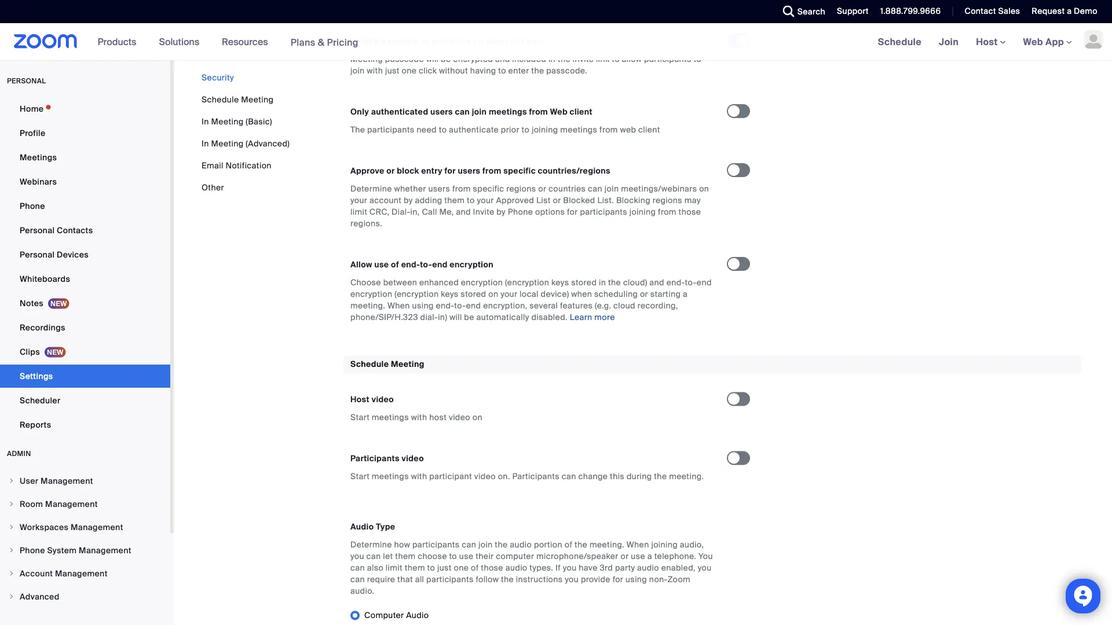 Task type: describe. For each thing, give the bounding box(es) containing it.
with for participants video
[[411, 472, 427, 482]]

from down meetings/webinars
[[658, 207, 677, 217]]

(basic)
[[246, 116, 272, 127]]

0 horizontal spatial end-
[[401, 259, 420, 270]]

authenticated
[[371, 106, 428, 117]]

email notification
[[202, 160, 272, 171]]

1 vertical spatial participants
[[512, 472, 560, 482]]

scheduling
[[594, 289, 638, 300]]

1 horizontal spatial use
[[459, 552, 474, 562]]

can left also
[[351, 563, 365, 574]]

when inside determine how participants can join the audio portion of the meeting. when joining audio, you can let them choose to use their computer microphone/speaker or use a telephone. you can also limit them to just one of those audio types. if you have 3rd party audio enabled, you can require that all participants follow the instructions you provide for using non-zoom audio.
[[627, 540, 649, 551]]

webinars link
[[0, 170, 170, 194]]

0 vertical spatial client
[[570, 106, 593, 117]]

from down approve or block entry for users from specific countries/regions
[[452, 183, 471, 194]]

meetings link
[[0, 146, 170, 169]]

recordings link
[[0, 316, 170, 339]]

audio up computer
[[510, 540, 532, 551]]

1 vertical spatial users
[[458, 165, 481, 176]]

1 horizontal spatial client
[[638, 124, 660, 135]]

2 horizontal spatial end-
[[667, 277, 685, 288]]

can up audio.
[[351, 575, 365, 585]]

you right "if"
[[563, 563, 577, 574]]

contact
[[965, 6, 996, 17]]

automatically
[[477, 312, 529, 323]]

0 vertical spatial joining
[[532, 124, 558, 135]]

regions.
[[351, 218, 382, 229]]

audio down computer
[[506, 563, 528, 574]]

1 vertical spatial regions
[[653, 195, 682, 206]]

1 vertical spatial audio
[[406, 611, 429, 621]]

enabled,
[[661, 563, 696, 574]]

1 horizontal spatial stored
[[571, 277, 597, 288]]

you down you
[[698, 563, 712, 574]]

right image for room management
[[8, 501, 15, 508]]

when
[[571, 289, 592, 300]]

also
[[367, 563, 384, 574]]

plans & pricing
[[291, 36, 359, 48]]

2 vertical spatial them
[[405, 563, 425, 574]]

you left let
[[351, 552, 364, 562]]

limit inside the 'determine whether users from specific regions or countries can join meetings/webinars on your account by adding them to your approved list or blocked list. blocking regions may limit crc, dial-in, call me, and invite by phone options for participants joining from those regions.'
[[351, 207, 367, 217]]

disabled.
[[531, 312, 568, 323]]

or up 'list'
[[538, 183, 547, 194]]

0 vertical spatial specific
[[504, 165, 536, 176]]

1 horizontal spatial your
[[477, 195, 494, 206]]

can up authenticate
[[455, 106, 470, 117]]

and inside 'choose between enhanced encryption (encryption keys stored in the cloud) and end-to-end encryption (encryption keys stored on your local device) when scheduling or starting a meeting. when using end-to-end encryption, several features (e.g. cloud recording, phone/sip/h.323 dial-in) will be automatically disabled.'
[[650, 277, 664, 288]]

enhanced
[[419, 277, 459, 288]]

1 vertical spatial stored
[[461, 289, 486, 300]]

cloud)
[[623, 277, 647, 288]]

the inside 'choose between enhanced encryption (encryption keys stored in the cloud) and end-to-end encryption (encryption keys stored on your local device) when scheduling or starting a meeting. when using end-to-end encryption, several features (e.g. cloud recording, phone/sip/h.323 dial-in) will be automatically disabled.'
[[608, 277, 621, 288]]

entry
[[421, 165, 443, 176]]

meetings up prior
[[489, 106, 527, 117]]

support
[[837, 6, 869, 17]]

and inside meeting passcode will be encrypted and included in the invite link to allow participants to join with just one click without having to enter the passcode.
[[495, 54, 510, 64]]

0 horizontal spatial regions
[[506, 183, 536, 194]]

on inside the 'determine whether users from specific regions or countries can join meetings/webinars on your account by adding them to your approved list or blocked list. blocking regions may limit crc, dial-in, call me, and invite by phone options for participants joining from those regions.'
[[699, 183, 709, 194]]

this
[[610, 472, 625, 482]]

telephone.
[[654, 552, 696, 562]]

video down 'start meetings with host video on'
[[402, 454, 424, 464]]

1 horizontal spatial schedule
[[351, 359, 389, 370]]

phone link
[[0, 195, 170, 218]]

in meeting (advanced) link
[[202, 138, 290, 149]]

0 vertical spatial audio
[[351, 522, 374, 533]]

solutions button
[[159, 23, 205, 60]]

portion
[[534, 540, 563, 551]]

for right entry
[[445, 165, 456, 176]]

admin menu menu
[[0, 470, 170, 609]]

the down included
[[531, 65, 544, 76]]

1 horizontal spatial keys
[[552, 277, 569, 288]]

or right 'list'
[[553, 195, 561, 206]]

workspaces management
[[20, 522, 123, 533]]

management for workspaces management
[[71, 522, 123, 533]]

reports
[[20, 420, 51, 430]]

instructions
[[516, 575, 563, 585]]

you down microphone/speaker
[[565, 575, 579, 585]]

join up included
[[527, 36, 542, 46]]

in meeting (basic)
[[202, 116, 272, 127]]

right image for workspaces management
[[8, 524, 15, 531]]

video up 'start meetings with host video on'
[[372, 395, 394, 405]]

video left on.
[[474, 472, 496, 482]]

choose
[[351, 277, 381, 288]]

account
[[370, 195, 402, 206]]

1.888.799.9666 button up schedule link
[[880, 6, 941, 17]]

0 vertical spatial of
[[391, 259, 399, 270]]

2 vertical spatial of
[[471, 563, 479, 574]]

2 horizontal spatial meeting.
[[669, 472, 704, 482]]

from up the participants need to authenticate prior to joining meetings from web client
[[529, 106, 548, 117]]

workspaces management menu item
[[0, 517, 170, 539]]

web
[[620, 124, 636, 135]]

follow
[[476, 575, 499, 585]]

room management
[[20, 499, 98, 510]]

embed
[[351, 36, 379, 46]]

dial-
[[420, 312, 438, 323]]

the up microphone/speaker
[[575, 540, 588, 551]]

participants up choose
[[412, 540, 460, 551]]

recording,
[[638, 300, 678, 311]]

app
[[1046, 36, 1064, 48]]

for inside determine how participants can join the audio portion of the meeting. when joining audio, you can let them choose to use their computer microphone/speaker or use a telephone. you can also limit them to just one of those audio types. if you have 3rd party audio enabled, you can require that all participants follow the instructions you provide for using non-zoom audio.
[[613, 575, 624, 585]]

countries
[[549, 183, 586, 194]]

security
[[202, 72, 234, 83]]

schedule meeting inside schedule meeting element
[[351, 359, 424, 370]]

types.
[[530, 563, 553, 574]]

security link
[[202, 72, 234, 83]]

2 horizontal spatial end
[[697, 277, 712, 288]]

approve or block entry for users from specific countries/regions
[[351, 165, 611, 176]]

in for encryption
[[599, 277, 606, 288]]

all
[[415, 575, 424, 585]]

link inside meeting passcode will be encrypted and included in the invite link to allow participants to join with just one click without having to enter the passcode.
[[596, 54, 610, 64]]

will inside meeting passcode will be encrypted and included in the invite link to allow participants to join with just one click without having to enter the passcode.
[[426, 54, 439, 64]]

the right follow
[[501, 575, 514, 585]]

solutions
[[159, 36, 199, 48]]

settings link
[[0, 365, 170, 388]]

determine how participants can join the audio portion of the meeting. when joining audio, you can let them choose to use their computer microphone/speaker or use a telephone. you can also limit them to just one of those audio types. if you have 3rd party audio enabled, you can require that all participants follow the instructions you provide for using non-zoom audio.
[[351, 540, 713, 597]]

2 horizontal spatial a
[[1067, 6, 1072, 17]]

1.888.799.9666 button up join
[[872, 0, 944, 23]]

enter
[[508, 65, 529, 76]]

participants down choose
[[426, 575, 474, 585]]

in for one-
[[549, 54, 556, 64]]

joining inside determine how participants can join the audio portion of the meeting. when joining audio, you can let them choose to use their computer microphone/speaker or use a telephone. you can also limit them to just one of those audio types. if you have 3rd party audio enabled, you can require that all participants follow the instructions you provide for using non-zoom audio.
[[651, 540, 678, 551]]

participants down authenticated
[[367, 124, 415, 135]]

0 horizontal spatial use
[[374, 259, 389, 270]]

the right during
[[654, 472, 667, 482]]

join inside determine how participants can join the audio portion of the meeting. when joining audio, you can let them choose to use their computer microphone/speaker or use a telephone. you can also limit them to just one of those audio types. if you have 3rd party audio enabled, you can require that all participants follow the instructions you provide for using non-zoom audio.
[[479, 540, 493, 551]]

in for in meeting (advanced)
[[202, 138, 209, 149]]

one inside meeting passcode will be encrypted and included in the invite link to allow participants to join with just one click without having to enter the passcode.
[[402, 65, 417, 76]]

just inside meeting passcode will be encrypted and included in the invite link to allow participants to join with just one click without having to enter the passcode.
[[385, 65, 400, 76]]

1 horizontal spatial click
[[506, 36, 525, 46]]

sales
[[998, 6, 1020, 17]]

request a demo
[[1032, 6, 1098, 17]]

cloud
[[614, 300, 636, 311]]

or inside 'choose between enhanced encryption (encryption keys stored in the cloud) and end-to-end encryption (encryption keys stored on your local device) when scheduling or starting a meeting. when using end-to-end encryption, several features (e.g. cloud recording, phone/sip/h.323 dial-in) will be automatically disabled.'
[[640, 289, 648, 300]]

encryption,
[[483, 300, 528, 311]]

determine whether users from specific regions or countries can join meetings/webinars on your account by adding them to your approved list or blocked list. blocking regions may limit crc, dial-in, call me, and invite by phone options for participants joining from those regions.
[[351, 183, 709, 229]]

for left one-
[[473, 36, 485, 46]]

you
[[699, 552, 713, 562]]

blocking
[[616, 195, 651, 206]]

block
[[397, 165, 419, 176]]

0 horizontal spatial (encryption
[[395, 289, 439, 300]]

passcode for in
[[381, 36, 421, 46]]

invite
[[473, 207, 495, 217]]

from left "web"
[[600, 124, 618, 135]]

provide
[[581, 575, 611, 585]]

system
[[47, 545, 77, 556]]

contacts
[[57, 225, 93, 236]]

meeting. inside 'choose between enhanced encryption (encryption keys stored in the cloud) and end-to-end encryption (encryption keys stored on your local device) when scheduling or starting a meeting. when using end-to-end encryption, several features (e.g. cloud recording, phone/sip/h.323 dial-in) will be automatically disabled.'
[[351, 300, 385, 311]]

0 horizontal spatial invite
[[432, 36, 455, 46]]

request
[[1032, 6, 1065, 17]]

meeting passcode will be encrypted and included in the invite link to allow participants to join with just one click without having to enter the passcode.
[[351, 54, 702, 76]]

participants inside the 'determine whether users from specific regions or countries can join meetings/webinars on your account by adding them to your approved list or blocked list. blocking regions may limit crc, dial-in, call me, and invite by phone options for participants joining from those regions.'
[[580, 207, 627, 217]]

1 horizontal spatial (encryption
[[505, 277, 549, 288]]

2 horizontal spatial use
[[631, 552, 645, 562]]

approved
[[496, 195, 534, 206]]

change
[[578, 472, 608, 482]]

user management
[[20, 476, 93, 487]]

features
[[560, 300, 593, 311]]

encrypted
[[453, 54, 493, 64]]

need
[[417, 124, 437, 135]]

audio,
[[680, 540, 704, 551]]

1 horizontal spatial by
[[497, 207, 506, 217]]

let
[[383, 552, 393, 562]]

2 horizontal spatial to-
[[685, 277, 697, 288]]

0 horizontal spatial keys
[[441, 289, 459, 300]]

contact sales
[[965, 6, 1020, 17]]

menu bar containing security
[[202, 72, 290, 194]]

several
[[530, 300, 558, 311]]

account
[[20, 569, 53, 579]]

type
[[376, 522, 395, 533]]

1 vertical spatial them
[[395, 552, 416, 562]]

video right host
[[449, 413, 470, 423]]

meetings up countries/regions
[[560, 124, 598, 135]]

if
[[556, 563, 561, 574]]

management inside menu item
[[79, 545, 131, 556]]

host for host video
[[351, 395, 370, 405]]

search
[[798, 6, 826, 17]]

using inside determine how participants can join the audio portion of the meeting. when joining audio, you can let them choose to use their computer microphone/speaker or use a telephone. you can also limit them to just one of those audio types. if you have 3rd party audio enabled, you can require that all participants follow the instructions you provide for using non-zoom audio.
[[626, 575, 647, 585]]

the up computer
[[495, 540, 508, 551]]

whiteboards
[[20, 274, 70, 284]]

from up approved
[[483, 165, 502, 176]]

schedule link
[[869, 23, 930, 60]]

zoom
[[668, 575, 691, 585]]

email
[[202, 160, 223, 171]]

management for account management
[[55, 569, 108, 579]]

0 horizontal spatial end
[[432, 259, 448, 270]]

1 vertical spatial web
[[550, 106, 568, 117]]

(advanced)
[[246, 138, 290, 149]]

user management menu item
[[0, 470, 170, 492]]

management for user management
[[41, 476, 93, 487]]

users for can
[[430, 106, 453, 117]]

how
[[394, 540, 410, 551]]

personal devices link
[[0, 243, 170, 266]]

require
[[367, 575, 395, 585]]

computer
[[364, 611, 404, 621]]

advanced menu item
[[0, 586, 170, 608]]

one-
[[487, 36, 506, 46]]

0 horizontal spatial link
[[457, 36, 471, 46]]

prior
[[501, 124, 520, 135]]

phone/sip/h.323
[[351, 312, 418, 323]]



Task type: locate. For each thing, give the bounding box(es) containing it.
settings
[[20, 371, 53, 382]]

personal devices
[[20, 249, 89, 260]]

to- down enhanced
[[454, 300, 466, 311]]

0 vertical spatial schedule meeting
[[202, 94, 274, 105]]

schedule meeting
[[202, 94, 274, 105], [351, 359, 424, 370]]

to inside the 'determine whether users from specific regions or countries can join meetings/webinars on your account by adding them to your approved list or blocked list. blocking regions may limit crc, dial-in, call me, and invite by phone options for participants joining from those regions.'
[[467, 195, 475, 206]]

schedule inside menu bar
[[202, 94, 239, 105]]

right image for account management
[[8, 571, 15, 578]]

the up passcode.
[[558, 54, 571, 64]]

web inside meetings navigation
[[1023, 36, 1043, 48]]

personal up personal devices
[[20, 225, 55, 236]]

banner
[[0, 23, 1112, 61]]

1 vertical spatial on
[[489, 289, 498, 300]]

0 horizontal spatial be
[[441, 54, 451, 64]]

specific inside the 'determine whether users from specific regions or countries can join meetings/webinars on your account by adding them to your approved list or blocked list. blocking regions may limit crc, dial-in, call me, and invite by phone options for participants joining from those regions.'
[[473, 183, 504, 194]]

client right "web"
[[638, 124, 660, 135]]

keys up device)
[[552, 277, 569, 288]]

0 horizontal spatial your
[[351, 195, 367, 206]]

1 horizontal spatial invite
[[573, 54, 594, 64]]

host button
[[976, 36, 1006, 48]]

a left demo
[[1067, 6, 1072, 17]]

notification
[[226, 160, 272, 171]]

choose
[[418, 552, 447, 562]]

management up workspaces management
[[45, 499, 98, 510]]

can up list.
[[588, 183, 603, 194]]

them inside the 'determine whether users from specific regions or countries can join meetings/webinars on your account by adding them to your approved list or blocked list. blocking regions may limit crc, dial-in, call me, and invite by phone options for participants joining from those regions.'
[[444, 195, 465, 206]]

devices
[[57, 249, 89, 260]]

1 vertical spatial be
[[464, 312, 474, 323]]

can up also
[[366, 552, 381, 562]]

0 vertical spatial personal
[[20, 225, 55, 236]]

1 personal from the top
[[20, 225, 55, 236]]

by right invite
[[497, 207, 506, 217]]

link
[[457, 36, 471, 46], [596, 54, 610, 64]]

allow
[[622, 54, 642, 64]]

stored up encryption,
[[461, 289, 486, 300]]

0 horizontal spatial audio
[[351, 522, 374, 533]]

meeting up host video
[[391, 359, 424, 370]]

users for from
[[428, 183, 450, 194]]

using inside 'choose between enhanced encryption (encryption keys stored in the cloud) and end-to-end encryption (encryption keys stored on your local device) when scheduling or starting a meeting. when using end-to-end encryption, several features (e.g. cloud recording, phone/sip/h.323 dial-in) will be automatically disabled.'
[[412, 300, 434, 311]]

participants inside meeting passcode will be encrypted and included in the invite link to allow participants to join with just one click without having to enter the passcode.
[[644, 54, 692, 64]]

1 horizontal spatial audio
[[406, 611, 429, 621]]

or inside determine how participants can join the audio portion of the meeting. when joining audio, you can let them choose to use their computer microphone/speaker or use a telephone. you can also limit them to just one of those audio types. if you have 3rd party audio enabled, you can require that all participants follow the instructions you provide for using non-zoom audio.
[[621, 552, 629, 562]]

1 horizontal spatial host
[[976, 36, 1000, 48]]

a up non-
[[648, 552, 652, 562]]

meeting down the embed
[[351, 54, 383, 64]]

and inside the 'determine whether users from specific regions or countries can join meetings/webinars on your account by adding them to your approved list or blocked list. blocking regions may limit crc, dial-in, call me, and invite by phone options for participants joining from those regions.'
[[456, 207, 471, 217]]

meetings
[[20, 152, 57, 163]]

determine inside the 'determine whether users from specific regions or countries can join meetings/webinars on your account by adding them to your approved list or blocked list. blocking regions may limit crc, dial-in, call me, and invite by phone options for participants joining from those regions.'
[[351, 183, 392, 194]]

management down "workspaces management" menu item
[[79, 545, 131, 556]]

0 horizontal spatial participants
[[351, 454, 400, 464]]

0 vertical spatial on
[[699, 183, 709, 194]]

0 horizontal spatial meeting.
[[351, 300, 385, 311]]

determine for audio
[[351, 540, 392, 551]]

other link
[[202, 182, 224, 193]]

passcode.
[[546, 65, 587, 76]]

0 vertical spatial encryption
[[450, 259, 494, 270]]

2 vertical spatial end-
[[436, 300, 454, 311]]

right image inside account management 'menu item'
[[8, 571, 15, 578]]

use left their
[[459, 552, 474, 562]]

determine inside determine how participants can join the audio portion of the meeting. when joining audio, you can let them choose to use their computer microphone/speaker or use a telephone. you can also limit them to just one of those audio types. if you have 3rd party audio enabled, you can require that all participants follow the instructions you provide for using non-zoom audio.
[[351, 540, 392, 551]]

encryption up encryption,
[[461, 277, 503, 288]]

0 horizontal spatial to-
[[420, 259, 432, 270]]

2 vertical spatial end
[[466, 300, 481, 311]]

0 vertical spatial and
[[495, 54, 510, 64]]

video
[[372, 395, 394, 405], [449, 413, 470, 423], [402, 454, 424, 464], [474, 472, 496, 482]]

(encryption down between
[[395, 289, 439, 300]]

on inside schedule meeting element
[[473, 413, 483, 423]]

3 right image from the top
[[8, 524, 15, 531]]

participants right the allow
[[644, 54, 692, 64]]

2 vertical spatial encryption
[[351, 289, 392, 300]]

products button
[[98, 23, 142, 60]]

1 horizontal spatial link
[[596, 54, 610, 64]]

whether
[[394, 183, 426, 194]]

invite up passcode.
[[573, 54, 594, 64]]

meetings
[[489, 106, 527, 117], [560, 124, 598, 135], [372, 413, 409, 423], [372, 472, 409, 482]]

0 vertical spatial in
[[423, 36, 430, 46]]

1 horizontal spatial end-
[[436, 300, 454, 311]]

product information navigation
[[89, 23, 367, 61]]

will down embed passcode in invite link for one-click join
[[426, 54, 439, 64]]

0 vertical spatial just
[[385, 65, 400, 76]]

or up party
[[621, 552, 629, 562]]

right image
[[8, 478, 15, 485], [8, 501, 15, 508], [8, 524, 15, 531], [8, 547, 15, 554], [8, 571, 15, 578]]

users up need
[[430, 106, 453, 117]]

0 horizontal spatial will
[[426, 54, 439, 64]]

1 horizontal spatial limit
[[386, 563, 403, 574]]

meetings down host video
[[372, 413, 409, 423]]

phone
[[20, 201, 45, 211], [508, 207, 533, 217], [20, 545, 45, 556]]

of up microphone/speaker
[[565, 540, 573, 551]]

workspaces
[[20, 522, 69, 533]]

2 horizontal spatial your
[[501, 289, 518, 300]]

participants down list.
[[580, 207, 627, 217]]

of
[[391, 259, 399, 270], [565, 540, 573, 551], [471, 563, 479, 574]]

be inside 'choose between enhanced encryption (encryption keys stored in the cloud) and end-to-end encryption (encryption keys stored on your local device) when scheduling or starting a meeting. when using end-to-end encryption, several features (e.g. cloud recording, phone/sip/h.323 dial-in) will be automatically disabled.'
[[464, 312, 474, 323]]

schedule inside meetings navigation
[[878, 36, 922, 48]]

search button
[[774, 0, 828, 23]]

a inside determine how participants can join the audio portion of the meeting. when joining audio, you can let them choose to use their computer microphone/speaker or use a telephone. you can also limit them to just one of those audio types. if you have 3rd party audio enabled, you can require that all participants follow the instructions you provide for using non-zoom audio.
[[648, 552, 652, 562]]

clips
[[20, 347, 40, 357]]

meeting for in meeting (basic) "link"
[[211, 116, 244, 127]]

keys
[[552, 277, 569, 288], [441, 289, 459, 300]]

those inside determine how participants can join the audio portion of the meeting. when joining audio, you can let them choose to use their computer microphone/speaker or use a telephone. you can also limit them to just one of those audio types. if you have 3rd party audio enabled, you can require that all participants follow the instructions you provide for using non-zoom audio.
[[481, 563, 503, 574]]

your up encryption,
[[501, 289, 518, 300]]

1 start from the top
[[351, 413, 370, 423]]

only authenticated users can join meetings from web client
[[351, 106, 593, 117]]

host for host
[[976, 36, 1000, 48]]

use up party
[[631, 552, 645, 562]]

meeting.
[[351, 300, 385, 311], [669, 472, 704, 482], [590, 540, 625, 551]]

1 horizontal spatial meeting.
[[590, 540, 625, 551]]

may
[[685, 195, 701, 206]]

learn more
[[570, 312, 615, 323]]

when inside 'choose between enhanced encryption (encryption keys stored in the cloud) and end-to-end encryption (encryption keys stored on your local device) when scheduling or starting a meeting. when using end-to-end encryption, several features (e.g. cloud recording, phone/sip/h.323 dial-in) will be automatically disabled.'
[[388, 300, 410, 311]]

1 vertical spatial of
[[565, 540, 573, 551]]

1 in from the top
[[202, 116, 209, 127]]

encryption up enhanced
[[450, 259, 494, 270]]

limit inside determine how participants can join the audio portion of the meeting. when joining audio, you can let them choose to use their computer microphone/speaker or use a telephone. you can also limit them to just one of those audio types. if you have 3rd party audio enabled, you can require that all participants follow the instructions you provide for using non-zoom audio.
[[386, 563, 403, 574]]

with inside meeting passcode will be encrypted and included in the invite link to allow participants to join with just one click without having to enter the passcode.
[[367, 65, 383, 76]]

or left 'block'
[[387, 165, 395, 176]]

users inside the 'determine whether users from specific regions or countries can join meetings/webinars on your account by adding them to your approved list or blocked list. blocking regions may limit crc, dial-in, call me, and invite by phone options for participants joining from those regions.'
[[428, 183, 450, 194]]

on inside 'choose between enhanced encryption (encryption keys stored in the cloud) and end-to-end encryption (encryption keys stored on your local device) when scheduling or starting a meeting. when using end-to-end encryption, several features (e.g. cloud recording, phone/sip/h.323 dial-in) will be automatically disabled.'
[[489, 289, 498, 300]]

1 vertical spatial passcode
[[385, 54, 424, 64]]

start for start meetings with participant video on. participants can change this during the meeting.
[[351, 472, 370, 482]]

2 vertical spatial users
[[428, 183, 450, 194]]

0 vertical spatial a
[[1067, 6, 1072, 17]]

a inside 'choose between enhanced encryption (encryption keys stored in the cloud) and end-to-end encryption (encryption keys stored on your local device) when scheduling or starting a meeting. when using end-to-end encryption, several features (e.g. cloud recording, phone/sip/h.323 dial-in) will be automatically disabled.'
[[683, 289, 688, 300]]

in up email
[[202, 138, 209, 149]]

1 determine from the top
[[351, 183, 392, 194]]

right image inside room management menu item
[[8, 501, 15, 508]]

in down schedule meeting link
[[202, 116, 209, 127]]

0 vertical spatial start
[[351, 413, 370, 423]]

of down their
[[471, 563, 479, 574]]

personal for personal devices
[[20, 249, 55, 260]]

phone down approved
[[508, 207, 533, 217]]

profile link
[[0, 122, 170, 145]]

on up encryption,
[[489, 289, 498, 300]]

be right in) on the left of the page
[[464, 312, 474, 323]]

plans & pricing link
[[291, 36, 359, 48], [291, 36, 359, 48]]

scheduler
[[20, 395, 60, 406]]

0 vertical spatial in
[[202, 116, 209, 127]]

just inside determine how participants can join the audio portion of the meeting. when joining audio, you can let them choose to use their computer microphone/speaker or use a telephone. you can also limit them to just one of those audio types. if you have 3rd party audio enabled, you can require that all participants follow the instructions you provide for using non-zoom audio.
[[437, 563, 452, 574]]

dial-
[[392, 207, 410, 217]]

regions up approved
[[506, 183, 536, 194]]

choose between enhanced encryption (encryption keys stored in the cloud) and end-to-end encryption (encryption keys stored on your local device) when scheduling or starting a meeting. when using end-to-end encryption, several features (e.g. cloud recording, phone/sip/h.323 dial-in) will be automatically disabled.
[[351, 277, 712, 323]]

meetings down the participants video on the bottom of page
[[372, 472, 409, 482]]

resources button
[[222, 23, 273, 60]]

in
[[202, 116, 209, 127], [202, 138, 209, 149]]

1 horizontal spatial on
[[489, 289, 498, 300]]

can left change
[[562, 472, 576, 482]]

can
[[455, 106, 470, 117], [588, 183, 603, 194], [562, 472, 576, 482], [462, 540, 476, 551], [366, 552, 381, 562], [351, 563, 365, 574], [351, 575, 365, 585]]

4 right image from the top
[[8, 547, 15, 554]]

between
[[383, 277, 417, 288]]

with for host video
[[411, 413, 427, 423]]

a
[[1067, 6, 1072, 17], [683, 289, 688, 300], [648, 552, 652, 562]]

2 vertical spatial joining
[[651, 540, 678, 551]]

meeting. inside determine how participants can join the audio portion of the meeting. when joining audio, you can let them choose to use their computer microphone/speaker or use a telephone. you can also limit them to just one of those audio types. if you have 3rd party audio enabled, you can require that all participants follow the instructions you provide for using non-zoom audio.
[[590, 540, 625, 551]]

one
[[402, 65, 417, 76], [454, 563, 469, 574]]

audio up non-
[[637, 563, 659, 574]]

schedule meeting up host video
[[351, 359, 424, 370]]

click left without
[[419, 65, 437, 76]]

2 vertical spatial in
[[599, 277, 606, 288]]

right image inside "workspaces management" menu item
[[8, 524, 15, 531]]

5 right image from the top
[[8, 571, 15, 578]]

can up their
[[462, 540, 476, 551]]

schedule meeting element
[[344, 356, 1082, 626]]

using
[[412, 300, 434, 311], [626, 575, 647, 585]]

audio right computer
[[406, 611, 429, 621]]

when up the phone/sip/h.323
[[388, 300, 410, 311]]

call
[[422, 207, 437, 217]]

participants
[[351, 454, 400, 464], [512, 472, 560, 482]]

0 horizontal spatial schedule
[[202, 94, 239, 105]]

your inside 'choose between enhanced encryption (encryption keys stored in the cloud) and end-to-end encryption (encryption keys stored on your local device) when scheduling or starting a meeting. when using end-to-end encryption, several features (e.g. cloud recording, phone/sip/h.323 dial-in) will be automatically disabled.'
[[501, 289, 518, 300]]

0 vertical spatial be
[[441, 54, 451, 64]]

using up dial- at the left
[[412, 300, 434, 311]]

1 horizontal spatial schedule meeting
[[351, 359, 424, 370]]

1 horizontal spatial end
[[466, 300, 481, 311]]

2 in from the top
[[202, 138, 209, 149]]

those up follow
[[481, 563, 503, 574]]

2 right image from the top
[[8, 501, 15, 508]]

invite up without
[[432, 36, 455, 46]]

passcode inside meeting passcode will be encrypted and included in the invite link to allow participants to join with just one click without having to enter the passcode.
[[385, 54, 424, 64]]

those
[[679, 207, 701, 217], [481, 563, 503, 574]]

joining up telephone.
[[651, 540, 678, 551]]

meeting. right during
[[669, 472, 704, 482]]

in inside 'choose between enhanced encryption (encryption keys stored in the cloud) and end-to-end encryption (encryption keys stored on your local device) when scheduling or starting a meeting. when using end-to-end encryption, several features (e.g. cloud recording, phone/sip/h.323 dial-in) will be automatically disabled.'
[[599, 277, 606, 288]]

recordings
[[20, 322, 65, 333]]

meeting for schedule meeting link
[[241, 94, 274, 105]]

learn
[[570, 312, 592, 323]]

0 vertical spatial end-
[[401, 259, 420, 270]]

determine down approve
[[351, 183, 392, 194]]

2 determine from the top
[[351, 540, 392, 551]]

them up me,
[[444, 195, 465, 206]]

end- up starting
[[667, 277, 685, 288]]

2 personal from the top
[[20, 249, 55, 260]]

phone system management menu item
[[0, 540, 170, 562]]

for down blocked
[[567, 207, 578, 217]]

participants
[[644, 54, 692, 64], [367, 124, 415, 135], [580, 207, 627, 217], [412, 540, 460, 551], [426, 575, 474, 585]]

2 vertical spatial on
[[473, 413, 483, 423]]

join inside meeting passcode will be encrypted and included in the invite link to allow participants to join with just one click without having to enter the passcode.
[[351, 65, 365, 76]]

meetings navigation
[[869, 23, 1112, 61]]

1 vertical spatial joining
[[630, 207, 656, 217]]

0 horizontal spatial by
[[404, 195, 413, 206]]

home
[[20, 103, 44, 114]]

when
[[388, 300, 410, 311], [627, 540, 649, 551]]

right image for phone system management
[[8, 547, 15, 554]]

schedule meeting inside menu bar
[[202, 94, 274, 105]]

0 horizontal spatial web
[[550, 106, 568, 117]]

meeting down schedule meeting link
[[211, 116, 244, 127]]

1 vertical spatial link
[[596, 54, 610, 64]]

user
[[20, 476, 38, 487]]

0 vertical spatial (encryption
[[505, 277, 549, 288]]

your up invite
[[477, 195, 494, 206]]

and right me,
[[456, 207, 471, 217]]

encryption
[[450, 259, 494, 270], [461, 277, 503, 288], [351, 289, 392, 300]]

0 vertical spatial by
[[404, 195, 413, 206]]

for inside the 'determine whether users from specific regions or countries can join meetings/webinars on your account by adding them to your approved list or blocked list. blocking regions may limit crc, dial-in, call me, and invite by phone options for participants joining from those regions.'
[[567, 207, 578, 217]]

management for room management
[[45, 499, 98, 510]]

those down may
[[679, 207, 701, 217]]

users right entry
[[458, 165, 481, 176]]

1 horizontal spatial and
[[495, 54, 510, 64]]

can inside the 'determine whether users from specific regions or countries can join meetings/webinars on your account by adding them to your approved list or blocked list. blocking regions may limit crc, dial-in, call me, and invite by phone options for participants joining from those regions.'
[[588, 183, 603, 194]]

banner containing products
[[0, 23, 1112, 61]]

blocked
[[563, 195, 595, 206]]

phone for phone system management
[[20, 545, 45, 556]]

without
[[439, 65, 468, 76]]

1 vertical spatial client
[[638, 124, 660, 135]]

1 horizontal spatial web
[[1023, 36, 1043, 48]]

just up authenticated
[[385, 65, 400, 76]]

0 horizontal spatial client
[[570, 106, 593, 117]]

0 vertical spatial those
[[679, 207, 701, 217]]

menu bar
[[202, 72, 290, 194]]

link left the allow
[[596, 54, 610, 64]]

personal menu menu
[[0, 97, 170, 438]]

0 vertical spatial with
[[367, 65, 383, 76]]

1 vertical spatial encryption
[[461, 277, 503, 288]]

personal contacts link
[[0, 219, 170, 242]]

right image
[[8, 594, 15, 601]]

using down party
[[626, 575, 647, 585]]

1 horizontal spatial using
[[626, 575, 647, 585]]

will inside 'choose between enhanced encryption (encryption keys stored in the cloud) and end-to-end encryption (encryption keys stored on your local device) when scheduling or starting a meeting. when using end-to-end encryption, several features (e.g. cloud recording, phone/sip/h.323 dial-in) will be automatically disabled.'
[[450, 312, 462, 323]]

host inside schedule meeting element
[[351, 395, 370, 405]]

management down room management menu item
[[71, 522, 123, 533]]

allow
[[351, 259, 372, 270]]

meeting for in meeting (advanced) link
[[211, 138, 244, 149]]

a for audio,
[[648, 552, 652, 562]]

2 horizontal spatial of
[[565, 540, 573, 551]]

passcode
[[381, 36, 421, 46], [385, 54, 424, 64]]

1.888.799.9666 button
[[872, 0, 944, 23], [880, 6, 941, 17]]

1 vertical spatial just
[[437, 563, 452, 574]]

0 horizontal spatial a
[[648, 552, 652, 562]]

0 horizontal spatial on
[[473, 413, 483, 423]]

personal up whiteboards at the left top of page
[[20, 249, 55, 260]]

profile picture image
[[1085, 30, 1103, 49]]

be inside meeting passcode will be encrypted and included in the invite link to allow participants to join with just one click without having to enter the passcode.
[[441, 54, 451, 64]]

1 vertical spatial schedule meeting
[[351, 359, 424, 370]]

allow use of end-to-end encryption
[[351, 259, 494, 270]]

1 vertical spatial when
[[627, 540, 649, 551]]

1 horizontal spatial be
[[464, 312, 474, 323]]

host inside meetings navigation
[[976, 36, 1000, 48]]

schedule down security
[[202, 94, 239, 105]]

1 vertical spatial determine
[[351, 540, 392, 551]]

1 horizontal spatial just
[[437, 563, 452, 574]]

0 vertical spatial using
[[412, 300, 434, 311]]

with left participant
[[411, 472, 427, 482]]

phone inside the 'determine whether users from specific regions or countries can join meetings/webinars on your account by adding them to your approved list or blocked list. blocking regions may limit crc, dial-in, call me, and invite by phone options for participants joining from those regions.'
[[508, 207, 533, 217]]

meeting up email notification
[[211, 138, 244, 149]]

one inside determine how participants can join the audio portion of the meeting. when joining audio, you can let them choose to use their computer microphone/speaker or use a telephone. you can also limit them to just one of those audio types. if you have 3rd party audio enabled, you can require that all participants follow the instructions you provide for using non-zoom audio.
[[454, 563, 469, 574]]

account management menu item
[[0, 563, 170, 585]]

right image inside user management menu item
[[8, 478, 15, 485]]

right image inside phone system management menu item
[[8, 547, 15, 554]]

personal for personal contacts
[[20, 225, 55, 236]]

join up authenticate
[[472, 106, 487, 117]]

2 vertical spatial and
[[650, 277, 664, 288]]

passcode for will
[[385, 54, 424, 64]]

0 vertical spatial invite
[[432, 36, 455, 46]]

join inside the 'determine whether users from specific regions or countries can join meetings/webinars on your account by adding them to your approved list or blocked list. blocking regions may limit crc, dial-in, call me, and invite by phone options for participants joining from those regions.'
[[605, 183, 619, 194]]

management inside 'menu item'
[[55, 569, 108, 579]]

1 vertical spatial to-
[[685, 277, 697, 288]]

2 vertical spatial to-
[[454, 300, 466, 311]]

on
[[699, 183, 709, 194], [489, 289, 498, 300], [473, 413, 483, 423]]

countries/regions
[[538, 165, 611, 176]]

meeting inside meeting passcode will be encrypted and included in the invite link to allow participants to join with just one click without having to enter the passcode.
[[351, 54, 383, 64]]

determine for approve
[[351, 183, 392, 194]]

scheduler link
[[0, 389, 170, 412]]

be
[[441, 54, 451, 64], [464, 312, 474, 323]]

specific up approved
[[504, 165, 536, 176]]

0 horizontal spatial limit
[[351, 207, 367, 217]]

on up may
[[699, 183, 709, 194]]

3rd
[[600, 563, 613, 574]]

0 horizontal spatial and
[[456, 207, 471, 217]]

1 vertical spatial click
[[419, 65, 437, 76]]

1 horizontal spatial will
[[450, 312, 462, 323]]

web
[[1023, 36, 1043, 48], [550, 106, 568, 117]]

1 vertical spatial limit
[[386, 563, 403, 574]]

0 horizontal spatial click
[[419, 65, 437, 76]]

your
[[351, 195, 367, 206], [477, 195, 494, 206], [501, 289, 518, 300]]

1 horizontal spatial when
[[627, 540, 649, 551]]

2 start from the top
[[351, 472, 370, 482]]

list.
[[598, 195, 614, 206]]

limit up regions.
[[351, 207, 367, 217]]

me,
[[439, 207, 454, 217]]

in for in meeting (basic)
[[202, 116, 209, 127]]

1 vertical spatial those
[[481, 563, 503, 574]]

zoom logo image
[[14, 34, 77, 49]]

join up list.
[[605, 183, 619, 194]]

regions
[[506, 183, 536, 194], [653, 195, 682, 206]]

or
[[387, 165, 395, 176], [538, 183, 547, 194], [553, 195, 561, 206], [640, 289, 648, 300], [621, 552, 629, 562]]

1 vertical spatial schedule
[[202, 94, 239, 105]]

1 right image from the top
[[8, 478, 15, 485]]

use right "allow"
[[374, 259, 389, 270]]

regions down meetings/webinars
[[653, 195, 682, 206]]

joining inside the 'determine whether users from specific regions or countries can join meetings/webinars on your account by adding them to your approved list or blocked list. blocking regions may limit crc, dial-in, call me, and invite by phone options for participants joining from those regions.'
[[630, 207, 656, 217]]

a for end
[[683, 289, 688, 300]]

room management menu item
[[0, 494, 170, 516]]

meeting up (basic)
[[241, 94, 274, 105]]

end-
[[401, 259, 420, 270], [667, 277, 685, 288], [436, 300, 454, 311]]

joining
[[532, 124, 558, 135], [630, 207, 656, 217], [651, 540, 678, 551]]

your up regions.
[[351, 195, 367, 206]]

phone inside personal menu menu
[[20, 201, 45, 211]]

advanced
[[20, 592, 59, 603]]

1 vertical spatial one
[[454, 563, 469, 574]]

just
[[385, 65, 400, 76], [437, 563, 452, 574]]

on.
[[498, 472, 510, 482]]

device)
[[541, 289, 569, 300]]

meetings/webinars
[[621, 183, 697, 194]]

personal inside "link"
[[20, 249, 55, 260]]

schedule meeting up in meeting (basic)
[[202, 94, 274, 105]]

right image for user management
[[8, 478, 15, 485]]

in inside meeting passcode will be encrypted and included in the invite link to allow participants to join with just one click without having to enter the passcode.
[[549, 54, 556, 64]]

stored up the 'when'
[[571, 277, 597, 288]]

by down whether
[[404, 195, 413, 206]]

phone inside menu item
[[20, 545, 45, 556]]

limit down let
[[386, 563, 403, 574]]

meeting
[[351, 54, 383, 64], [241, 94, 274, 105], [211, 116, 244, 127], [211, 138, 244, 149], [391, 359, 424, 370]]

phone for phone
[[20, 201, 45, 211]]

authenticate
[[449, 124, 499, 135]]

those inside the 'determine whether users from specific regions or countries can join meetings/webinars on your account by adding them to your approved list or blocked list. blocking regions may limit crc, dial-in, call me, and invite by phone options for participants joining from those regions.'
[[679, 207, 701, 217]]

invite inside meeting passcode will be encrypted and included in the invite link to allow participants to join with just one click without having to enter the passcode.
[[573, 54, 594, 64]]

0 vertical spatial them
[[444, 195, 465, 206]]

join down the embed
[[351, 65, 365, 76]]

start for start meetings with host video on
[[351, 413, 370, 423]]

them up all
[[405, 563, 425, 574]]

the up 'scheduling'
[[608, 277, 621, 288]]

audio
[[510, 540, 532, 551], [506, 563, 528, 574], [637, 563, 659, 574]]

click inside meeting passcode will be encrypted and included in the invite link to allow participants to join with just one click without having to enter the passcode.
[[419, 65, 437, 76]]

1 horizontal spatial one
[[454, 563, 469, 574]]

room
[[20, 499, 43, 510]]

adding
[[415, 195, 442, 206]]

1 vertical spatial by
[[497, 207, 506, 217]]



Task type: vqa. For each thing, say whether or not it's contained in the screenshot.
Add to Yahoo Calendar image
no



